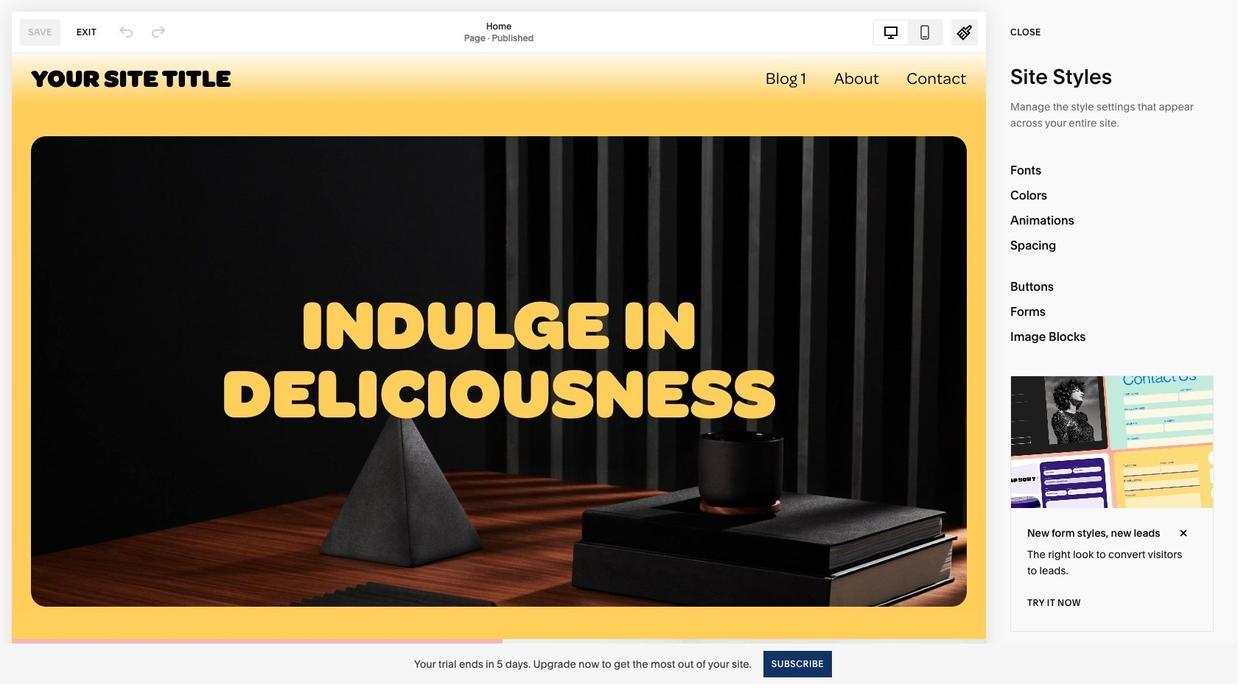 Task type: describe. For each thing, give the bounding box(es) containing it.
style image
[[957, 24, 973, 40]]

desktop image
[[883, 24, 899, 40]]

mobile image
[[917, 24, 933, 40]]

redo image
[[150, 24, 167, 40]]

cross small image
[[1176, 526, 1192, 542]]



Task type: locate. For each thing, give the bounding box(es) containing it.
undo image
[[118, 24, 134, 40]]

animation showing new form styling options image
[[1011, 377, 1213, 509]]

tab list
[[874, 20, 942, 44]]



Task type: vqa. For each thing, say whether or not it's contained in the screenshot.
site preview image
no



